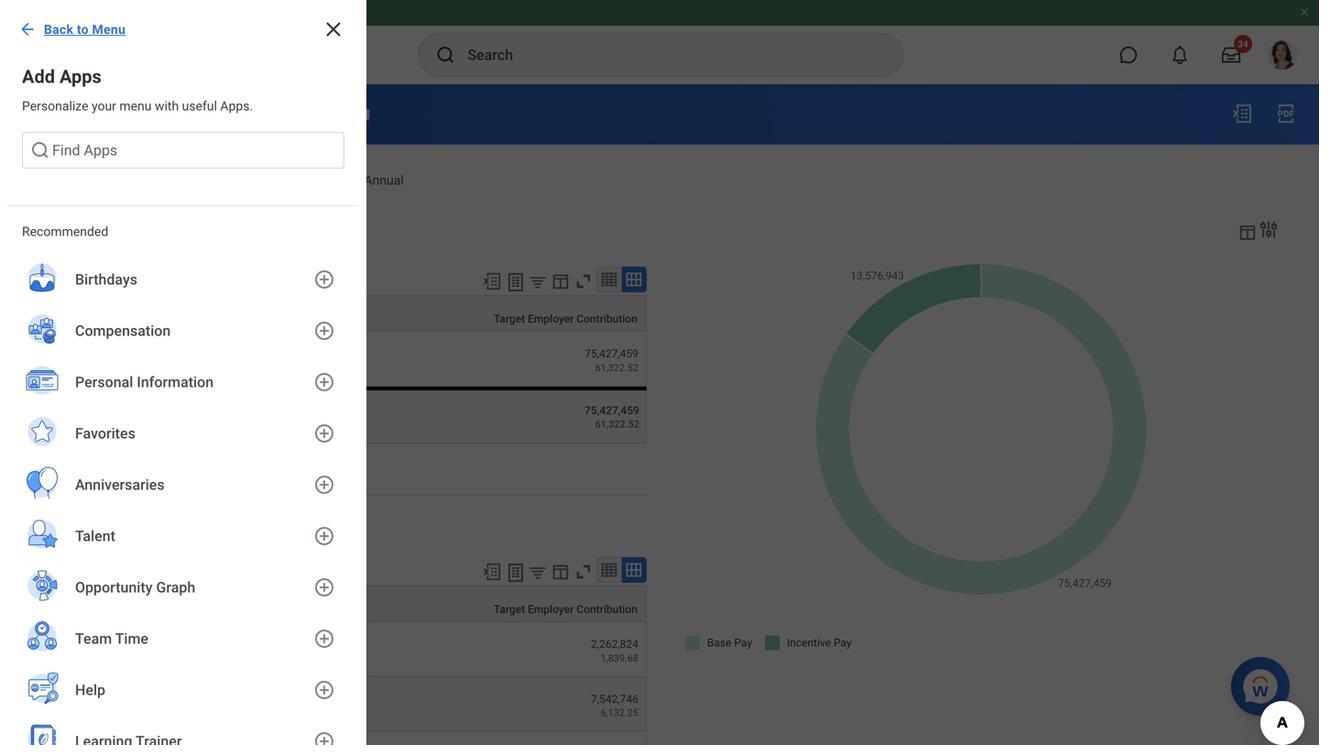 Task type: vqa. For each thing, say whether or not it's contained in the screenshot.
the topmost target employer contribution row
yes



Task type: describe. For each thing, give the bounding box(es) containing it.
annual
[[364, 173, 404, 188]]

base
[[40, 233, 69, 248]]

3 items
[[40, 567, 77, 580]]

total rewards
[[37, 100, 176, 126]]

close environment banner image
[[1300, 6, 1311, 17]]

7,542,746
[[591, 693, 639, 705]]

frequency element
[[364, 162, 404, 189]]

search image
[[435, 44, 457, 66]]

export to excel image
[[482, 562, 502, 582]]

1
[[40, 277, 47, 290]]

0 vertical spatial export to excel image
[[1232, 103, 1254, 125]]

notifications large image
[[1171, 46, 1190, 64]]

rewards
[[91, 100, 176, 126]]

table image
[[600, 561, 619, 579]]

salaried
[[82, 638, 122, 651]]

table image
[[600, 270, 619, 289]]

export to worksheets image for base pay
[[505, 271, 527, 293]]

1 vertical spatial export to excel image
[[482, 271, 502, 292]]

bonus
[[49, 693, 79, 705]]

click to view/edit grid preferences image for incentive pay
[[551, 562, 571, 582]]

toolbar for incentive pay
[[474, 557, 647, 586]]

item
[[49, 277, 71, 290]]

3
[[40, 567, 47, 580]]

contribution for base pay
[[577, 313, 638, 326]]

hcm vision board
[[82, 241, 202, 259]]

bonus - team member
[[49, 693, 159, 705]]

your total is element
[[124, 162, 264, 189]]

ji-eun kim （김지은） link
[[198, 106, 335, 123]]

target employer contribution button for base pay
[[221, 296, 646, 331]]

1 75,427,459 row from the top
[[40, 332, 647, 387]]

select to filter grid data image
[[528, 272, 548, 292]]

view printable version (pdf) image
[[1276, 103, 1298, 125]]

- for team
[[82, 693, 85, 705]]

target employer contribution button for incentive pay
[[368, 587, 646, 622]]

ji-
[[198, 106, 214, 123]]

board
[[164, 241, 202, 259]]

member
[[118, 693, 159, 705]]

employer for incentive pay
[[528, 603, 574, 616]]

75,427,459 for first 75,427,459 'row' from the top of the total rewards main content
[[585, 348, 639, 360]]

total rewards main content
[[0, 84, 1320, 745]]

export to worksheets image for incentive pay
[[505, 562, 527, 584]]

row containing bonus - team member
[[40, 677, 647, 732]]

employer for base pay
[[528, 313, 574, 326]]

target employer contribution for incentive pay
[[494, 603, 638, 616]]

（김지은）
[[271, 106, 335, 123]]

vision
[[119, 241, 160, 259]]

3 row from the top
[[40, 732, 647, 745]]

apps button
[[22, 59, 82, 106]]



Task type: locate. For each thing, give the bounding box(es) containing it.
expand table image right table icon at the left top of page
[[625, 270, 643, 289]]

0 vertical spatial fullscreen image
[[574, 271, 594, 292]]

75,427,459 61,322.52 for 1st 75,427,459 'row' from the bottom
[[585, 404, 640, 430]]

0 vertical spatial expand table image
[[625, 270, 643, 289]]

0 vertical spatial contribution
[[577, 313, 638, 326]]

1 vertical spatial employer
[[528, 603, 574, 616]]

merit
[[49, 638, 74, 651]]

apps
[[37, 75, 67, 90]]

2 toolbar from the top
[[474, 557, 647, 586]]

1 export to worksheets image from the top
[[505, 271, 527, 293]]

pay right incentive
[[95, 524, 116, 539]]

export to worksheets image left select to filter grid data icon
[[505, 271, 527, 293]]

1 vertical spatial 75,427,459
[[585, 404, 640, 417]]

75,427,459 61,322.52 for first 75,427,459 'row' from the top of the total rewards main content
[[585, 348, 639, 373]]

2 target from the top
[[494, 603, 525, 616]]

ji-eun kim （김지은）
[[198, 106, 335, 123]]

1 row from the top
[[40, 622, 647, 677]]

1 vertical spatial 75,427,459 61,322.52
[[585, 404, 640, 430]]

menu
[[18, 18, 65, 40]]

0 vertical spatial click to view/edit grid preferences image
[[551, 271, 571, 292]]

row
[[40, 622, 647, 677], [40, 677, 647, 732], [40, 732, 647, 745]]

target employer contribution row for incentive pay
[[40, 586, 647, 622]]

target employer contribution row for base pay
[[40, 295, 647, 332]]

0 horizontal spatial pay
[[72, 233, 93, 248]]

items
[[49, 567, 77, 580]]

team
[[88, 693, 115, 705]]

career hub link
[[22, 173, 345, 226]]

base pay
[[40, 233, 93, 248]]

2 target employer contribution row from the top
[[40, 586, 647, 622]]

target employer contribution button
[[221, 296, 646, 331], [368, 587, 646, 622]]

1 vertical spatial pay
[[95, 524, 116, 539]]

1 expand table image from the top
[[625, 270, 643, 289]]

2,262,824 1,839.68
[[591, 638, 639, 664]]

pay right base
[[72, 233, 93, 248]]

1 vertical spatial export to worksheets image
[[505, 562, 527, 584]]

7,542,746 6,132.25
[[591, 693, 639, 718]]

1 target employer contribution row from the top
[[40, 295, 647, 332]]

61,322.52 for first 75,427,459 'row' from the top of the total rewards main content
[[595, 362, 639, 373]]

list containing career hub
[[0, 173, 367, 745]]

75,427,459
[[585, 348, 639, 360], [585, 404, 640, 417]]

0 vertical spatial target employer contribution
[[494, 313, 638, 326]]

contribution for incentive pay
[[577, 603, 638, 616]]

1 75,427,459 61,322.52 from the top
[[585, 348, 639, 373]]

target employer contribution down select to filter grid data icon
[[494, 313, 638, 326]]

75,427,459 row
[[40, 332, 647, 387], [40, 387, 647, 443]]

employer down select to filter grid data image at the bottom left
[[528, 603, 574, 616]]

pay for incentive pay
[[95, 524, 116, 539]]

click to view/edit grid preferences image right select to filter grid data icon
[[551, 271, 571, 292]]

1,839.68
[[601, 652, 639, 664]]

pay for base pay
[[72, 233, 93, 248]]

2 61,322.52 from the top
[[595, 418, 640, 430]]

hcm
[[82, 241, 115, 259]]

- for salaried
[[77, 638, 80, 651]]

0 vertical spatial pay
[[72, 233, 93, 248]]

toolbar
[[474, 267, 647, 295], [474, 557, 647, 586]]

sort image
[[321, 131, 339, 149]]

1 vertical spatial expand table image
[[625, 561, 643, 579]]

1 61,322.52 from the top
[[595, 362, 639, 373]]

fullscreen image left table icon at the left top of page
[[574, 271, 594, 292]]

toolbar for base pay
[[474, 267, 647, 295]]

export to excel image left view printable version (pdf) 'image'
[[1232, 103, 1254, 125]]

expand table image right table image
[[625, 561, 643, 579]]

1 fullscreen image from the top
[[574, 271, 594, 292]]

your saved order
[[18, 132, 117, 148]]

1 vertical spatial fullscreen image
[[574, 562, 594, 582]]

61,322.52
[[595, 362, 639, 373], [595, 418, 640, 430]]

expand table image
[[625, 270, 643, 289], [625, 561, 643, 579]]

2 75,427,459 61,322.52 from the top
[[585, 404, 640, 430]]

1 vertical spatial -
[[82, 693, 85, 705]]

order
[[85, 132, 117, 148]]

0 vertical spatial target employer contribution button
[[221, 296, 646, 331]]

eun
[[214, 106, 238, 123]]

61,322.52 for 1st 75,427,459 'row' from the bottom
[[595, 418, 640, 430]]

1 item
[[40, 277, 71, 290]]

target employer contribution
[[494, 313, 638, 326], [494, 603, 638, 616]]

click to view/edit grid preferences image right select to filter grid data image at the bottom left
[[551, 562, 571, 582]]

- right the merit
[[77, 638, 80, 651]]

target
[[494, 313, 525, 326], [494, 603, 525, 616]]

list
[[0, 173, 367, 745]]

employer
[[528, 313, 574, 326], [528, 603, 574, 616]]

contribution up 2,262,824
[[577, 603, 638, 616]]

merit - salaried
[[49, 638, 122, 651]]

profile logan mcneil element
[[1257, 35, 1309, 75]]

1 vertical spatial contribution
[[577, 603, 638, 616]]

contribution down table icon at the left top of page
[[577, 313, 638, 326]]

1 target from the top
[[494, 313, 525, 326]]

hub
[[130, 190, 156, 207]]

0 vertical spatial export to worksheets image
[[505, 271, 527, 293]]

-
[[77, 638, 80, 651], [82, 693, 85, 705]]

1 target employer contribution from the top
[[494, 313, 638, 326]]

1 75,427,459 from the top
[[585, 348, 639, 360]]

0 vertical spatial 75,427,459
[[585, 348, 639, 360]]

cell
[[40, 332, 221, 387], [40, 387, 221, 443], [40, 732, 368, 745], [368, 732, 647, 745]]

1 vertical spatial target employer contribution row
[[40, 586, 647, 622]]

export to excel image
[[1232, 103, 1254, 125], [482, 271, 502, 292]]

2,262,824
[[591, 638, 639, 651]]

fullscreen image
[[574, 271, 594, 292], [574, 562, 594, 582]]

saved
[[48, 132, 82, 148]]

0 vertical spatial employer
[[528, 313, 574, 326]]

banner
[[0, 0, 1320, 84]]

- left "team"
[[82, 693, 85, 705]]

2 contribution from the top
[[577, 603, 638, 616]]

target employer contribution row
[[40, 295, 647, 332], [40, 586, 647, 622]]

1 vertical spatial click to view/edit grid preferences image
[[551, 562, 571, 582]]

expand table image for base pay
[[625, 270, 643, 289]]

0 horizontal spatial export to excel image
[[482, 271, 502, 292]]

career
[[82, 190, 126, 207]]

pay
[[72, 233, 93, 248], [95, 524, 116, 539]]

export to worksheets image left select to filter grid data image at the bottom left
[[505, 562, 527, 584]]

total rewards - table image
[[1238, 222, 1258, 242]]

2 employer from the top
[[528, 603, 574, 616]]

1 toolbar from the top
[[474, 267, 647, 295]]

2 click to view/edit grid preferences image from the top
[[551, 562, 571, 582]]

1 vertical spatial toolbar
[[474, 557, 647, 586]]

inbox large image
[[1223, 46, 1241, 64]]

75,427,459 for 1st 75,427,459 'row' from the bottom
[[585, 404, 640, 417]]

contribution
[[577, 313, 638, 326], [577, 603, 638, 616]]

75,427,459 61,322.52
[[585, 348, 639, 373], [585, 404, 640, 430]]

2 row from the top
[[40, 677, 647, 732]]

0 vertical spatial toolbar
[[474, 267, 647, 295]]

2 75,427,459 row from the top
[[40, 387, 647, 443]]

6,132.25
[[601, 707, 639, 718]]

2 export to worksheets image from the top
[[505, 562, 527, 584]]

export to excel image left select to filter grid data icon
[[482, 271, 502, 292]]

fullscreen image left table image
[[574, 562, 594, 582]]

target employer contribution for base pay
[[494, 313, 638, 326]]

employer down select to filter grid data icon
[[528, 313, 574, 326]]

1 horizontal spatial pay
[[95, 524, 116, 539]]

2 target employer contribution from the top
[[494, 603, 638, 616]]

target employer contribution down select to filter grid data image at the bottom left
[[494, 603, 638, 616]]

1 employer from the top
[[528, 313, 574, 326]]

incentive pay
[[40, 524, 116, 539]]

1 vertical spatial target
[[494, 603, 525, 616]]

incentive
[[40, 524, 92, 539]]

2 expand table image from the top
[[625, 561, 643, 579]]

2 fullscreen image from the top
[[574, 562, 594, 582]]

click to view/edit grid preferences image for base pay
[[551, 271, 571, 292]]

1 vertical spatial 61,322.52
[[595, 418, 640, 430]]

hcm vision board link
[[22, 225, 345, 278]]

1 vertical spatial target employer contribution button
[[368, 587, 646, 622]]

0 horizontal spatial -
[[77, 638, 80, 651]]

1 horizontal spatial -
[[82, 693, 85, 705]]

fullscreen image for incentive pay
[[574, 562, 594, 582]]

click to view/edit grid preferences image
[[551, 271, 571, 292], [551, 562, 571, 582]]

1 horizontal spatial export to excel image
[[1232, 103, 1254, 125]]

0 vertical spatial target employer contribution row
[[40, 295, 647, 332]]

0 vertical spatial target
[[494, 313, 525, 326]]

1 vertical spatial target employer contribution
[[494, 603, 638, 616]]

kim
[[242, 106, 268, 123]]

export to worksheets image
[[505, 271, 527, 293], [505, 562, 527, 584]]

row containing merit - salaried
[[40, 622, 647, 677]]

select to filter grid data image
[[528, 563, 548, 582]]

1 contribution from the top
[[577, 313, 638, 326]]

x image
[[323, 18, 345, 40]]

total
[[37, 100, 86, 126]]

target for incentive pay
[[494, 603, 525, 616]]

2 75,427,459 from the top
[[585, 404, 640, 417]]

your
[[18, 132, 44, 148]]

career hub
[[82, 190, 156, 207]]

target for base pay
[[494, 313, 525, 326]]

0 vertical spatial 75,427,459 61,322.52
[[585, 348, 639, 373]]

0 vertical spatial 61,322.52
[[595, 362, 639, 373]]

0 vertical spatial -
[[77, 638, 80, 651]]

1 click to view/edit grid preferences image from the top
[[551, 271, 571, 292]]

fullscreen image for base pay
[[574, 271, 594, 292]]

expand table image for incentive pay
[[625, 561, 643, 579]]

global navigation dialog
[[0, 0, 367, 745]]



